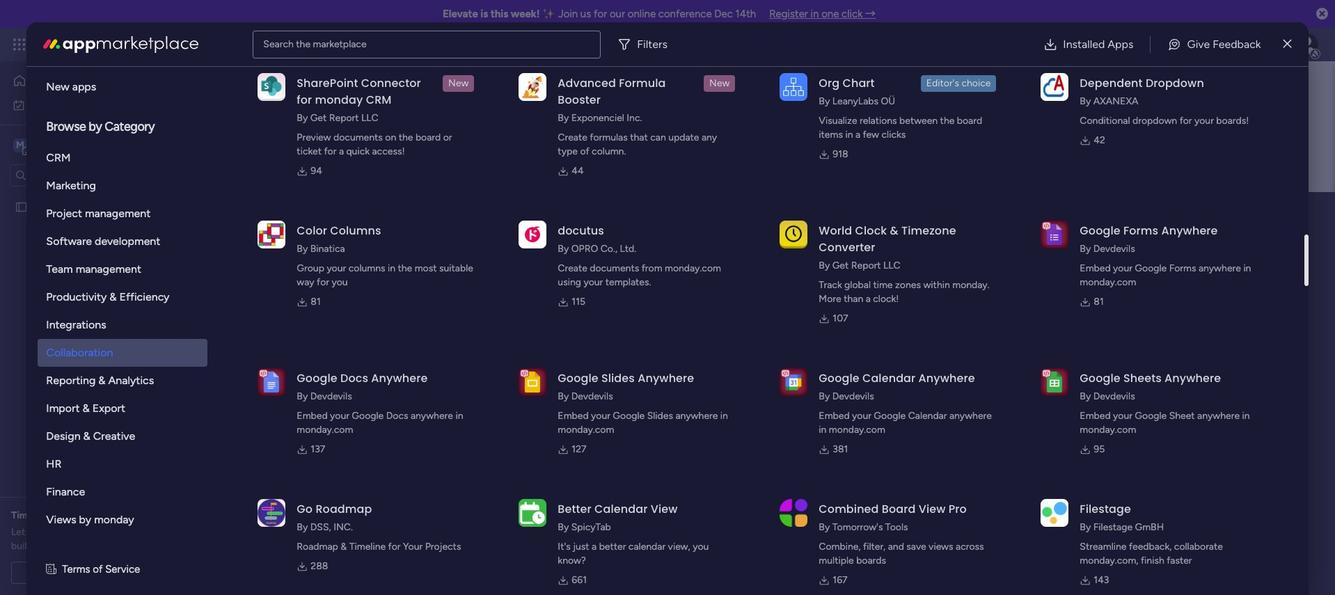 Task type: vqa. For each thing, say whether or not it's contained in the screenshot.


Task type: describe. For each thing, give the bounding box(es) containing it.
google inside google slides anywhere by devdevils
[[558, 371, 599, 387]]

devdevils for forms
[[1094, 243, 1136, 255]]

finish
[[1142, 555, 1165, 567]]

timezone
[[902, 223, 957, 239]]

creative
[[93, 430, 135, 443]]

0 horizontal spatial llc
[[361, 112, 379, 124]]

brad klo image
[[1297, 33, 1319, 56]]

pro
[[949, 501, 967, 518]]

browse by category
[[46, 119, 155, 134]]

apps image
[[1183, 38, 1197, 52]]

views by monday
[[46, 513, 134, 527]]

for inside preview documents on the board or ticket for a quick access!
[[324, 146, 337, 157]]

expert
[[64, 510, 93, 522]]

dss,
[[310, 522, 331, 534]]

81 for google
[[1094, 296, 1104, 308]]

google inside google forms anywhere by devdevils
[[1081, 223, 1121, 239]]

across
[[956, 541, 985, 553]]

select product image
[[13, 38, 26, 52]]

0 vertical spatial monday
[[62, 36, 110, 52]]

Search in workspace field
[[29, 167, 116, 183]]

0 horizontal spatial new
[[46, 80, 70, 93]]

export
[[92, 402, 125, 415]]

google inside embed your google forms anywhere in monday.com
[[1136, 263, 1167, 274]]

1 vertical spatial review
[[79, 527, 108, 538]]

dependent
[[1081, 75, 1143, 91]]

exponenciel
[[572, 112, 625, 124]]

public board image
[[15, 200, 28, 213]]

google inside embed your google calendar anywhere in monday.com
[[874, 410, 906, 422]]

give
[[1188, 37, 1211, 50]]

org
[[819, 75, 840, 91]]

development
[[95, 235, 160, 248]]

devdevils for sheets
[[1094, 391, 1136, 403]]

167
[[833, 575, 848, 586]]

monday.com for google docs anywhere
[[297, 424, 353, 436]]

m
[[16, 139, 24, 151]]

group
[[297, 263, 325, 274]]

design & creative
[[46, 430, 135, 443]]

0 horizontal spatial boards
[[301, 281, 335, 294]]

view,
[[668, 541, 691, 553]]

devdevils for slides
[[572, 391, 613, 403]]

streamline
[[1081, 541, 1127, 553]]

gmbh
[[1136, 522, 1165, 534]]

in inside embed your google calendar anywhere in monday.com
[[819, 424, 827, 436]]

plans
[[263, 38, 286, 50]]

a inside preview documents on the board or ticket for a quick access!
[[339, 146, 344, 157]]

the right search
[[296, 38, 311, 50]]

apps
[[1108, 37, 1134, 50]]

reporting & analytics
[[46, 374, 154, 387]]

in inside embed your google slides anywhere in monday.com
[[721, 410, 728, 422]]

advanced
[[558, 75, 616, 91]]

1 horizontal spatial choice
[[962, 77, 991, 89]]

it's just a better calendar view, you know?
[[558, 541, 709, 567]]

embed for google slides anywhere
[[558, 410, 589, 422]]

boards!
[[1217, 115, 1250, 127]]

your for google sheets anywhere
[[1114, 410, 1133, 422]]

collaboration
[[46, 346, 113, 359]]

clock!
[[874, 293, 900, 305]]

google inside google docs anywhere by devdevils
[[297, 371, 338, 387]]

your for google forms anywhere
[[1114, 263, 1133, 274]]

forms inside google forms anywhere by devdevils
[[1124, 223, 1159, 239]]

monday inside sharepoint connector for monday crm
[[315, 92, 363, 108]]

global
[[845, 279, 871, 291]]

faster
[[1167, 555, 1193, 567]]

by inside google forms anywhere by devdevils
[[1081, 243, 1092, 255]]

& for reporting & analytics
[[98, 374, 106, 387]]

save
[[907, 541, 927, 553]]

our inside time for an expert review let our experts review what you've built so far. free of charge
[[28, 527, 42, 538]]

elevate is this week! ✨ join us for our online conference dec 14th
[[443, 8, 757, 20]]

your for google calendar anywhere
[[853, 410, 872, 422]]

& inside "world clock & timezone converter by get report llc"
[[891, 223, 899, 239]]

forms inside embed your google forms anywhere in monday.com
[[1170, 263, 1197, 274]]

107
[[833, 313, 849, 325]]

sheets
[[1124, 371, 1162, 387]]

see plans button
[[225, 34, 292, 55]]

0 vertical spatial our
[[610, 8, 625, 20]]

spicytab
[[572, 522, 611, 534]]

0 vertical spatial editor's
[[46, 52, 84, 65]]

notifications image
[[1091, 38, 1105, 52]]

work for my
[[46, 99, 68, 110]]

your for google slides anywhere
[[591, 410, 611, 422]]

for inside group your columns in the most suitable way for you
[[317, 277, 329, 288]]

anywhere for google slides anywhere
[[676, 410, 718, 422]]

binatica
[[310, 243, 345, 255]]

world
[[819, 223, 853, 239]]

for inside sharepoint connector for monday crm
[[297, 92, 312, 108]]

2 vertical spatial workspace
[[367, 231, 414, 243]]

preview
[[297, 132, 331, 143]]

items
[[819, 129, 843, 141]]

go
[[297, 501, 313, 518]]

a inside the track global time zones within monday. more than a clock!
[[866, 293, 871, 305]]

combine, filter, and save views across multiple boards
[[819, 541, 985, 567]]

see plans
[[244, 38, 286, 50]]

slides inside google slides anywhere by devdevils
[[602, 371, 635, 387]]

way
[[297, 277, 315, 288]]

recent
[[263, 281, 298, 294]]

1 vertical spatial roadmap
[[297, 541, 338, 553]]

embed for google forms anywhere
[[1081, 263, 1111, 274]]

anywhere for google calendar anywhere
[[950, 410, 993, 422]]

in inside embed your google forms anywhere in monday.com
[[1244, 263, 1252, 274]]

in inside embed your google sheet anywhere in monday.com
[[1243, 410, 1251, 422]]

0 horizontal spatial crm
[[46, 151, 71, 164]]

documents for by get report llc
[[334, 132, 383, 143]]

dapulse x slim image
[[1284, 36, 1292, 53]]

81 for color
[[311, 296, 321, 308]]

views
[[929, 541, 954, 553]]

register in one click →
[[770, 8, 876, 20]]

oü
[[881, 95, 896, 107]]

quick
[[347, 146, 370, 157]]

within
[[924, 279, 951, 291]]

tools
[[886, 522, 909, 534]]

by inside the google sheets anywhere by devdevils
[[1081, 391, 1092, 403]]

what
[[110, 527, 132, 538]]

let
[[11, 527, 25, 538]]

workspace image
[[13, 138, 27, 153]]

main workspace inside workspace selection element
[[32, 138, 114, 151]]

software development
[[46, 235, 160, 248]]

llc inside "world clock & timezone converter by get report llc"
[[884, 260, 901, 272]]

calendar
[[629, 541, 666, 553]]

group your columns in the most suitable way for you
[[297, 263, 474, 288]]

create for create documents from monday.com using your templates.
[[558, 263, 588, 274]]

embed for google docs anywhere
[[297, 410, 328, 422]]

app logo image for world clock & timezone converter
[[780, 221, 808, 248]]

the inside visualize relations between the board items in a few clicks
[[941, 115, 955, 127]]

better calendar view by spicytab
[[558, 501, 678, 534]]

just
[[573, 541, 590, 553]]

suitable
[[439, 263, 474, 274]]

115
[[572, 296, 586, 308]]

google inside google calendar anywhere by devdevils
[[819, 371, 860, 387]]

app logo image for google docs anywhere
[[258, 368, 286, 396]]

templates.
[[606, 277, 651, 288]]

your inside create documents from monday.com using your templates.
[[584, 277, 603, 288]]

by inside filestage by filestage gmbh
[[1081, 522, 1092, 534]]

1 vertical spatial filestage
[[1094, 522, 1133, 534]]

clicks
[[882, 129, 906, 141]]

most
[[415, 263, 437, 274]]

board for sharepoint connector for monday crm
[[416, 132, 441, 143]]

import & export
[[46, 402, 125, 415]]

by inside google docs anywhere by devdevils
[[297, 391, 308, 403]]

new apps
[[46, 80, 96, 93]]

team
[[46, 263, 73, 276]]

of inside the create formulas that can update any type of column.
[[580, 146, 590, 157]]

apps marketplace image
[[43, 36, 199, 53]]

google forms anywhere by devdevils
[[1081, 223, 1219, 255]]

by inside better calendar view by spicytab
[[558, 522, 569, 534]]

0 vertical spatial editor's choice
[[46, 52, 120, 65]]

between
[[900, 115, 938, 127]]

→
[[866, 8, 876, 20]]

your left boards!
[[1195, 115, 1215, 127]]

monday.com for google sheets anywhere
[[1081, 424, 1137, 436]]

14th
[[736, 8, 757, 20]]

new for sharepoint connector for monday crm
[[449, 77, 469, 89]]

monday work management
[[62, 36, 216, 52]]

of inside 'link'
[[93, 563, 103, 576]]

app logo image for dependent dropdown
[[1042, 73, 1069, 101]]

docutus by opro co., ltd.
[[558, 223, 637, 255]]

meeting
[[96, 567, 132, 579]]

a inside it's just a better calendar view, you know?
[[592, 541, 597, 553]]

far.
[[45, 540, 59, 552]]

0 vertical spatial filestage
[[1081, 501, 1132, 518]]

google sheets anywhere by devdevils
[[1081, 371, 1222, 403]]

monday.com for google calendar anywhere
[[829, 424, 886, 436]]

1 vertical spatial editor's
[[927, 77, 960, 89]]

recent boards
[[263, 281, 335, 294]]

search everything image
[[1217, 38, 1231, 52]]

project
[[46, 207, 82, 220]]

a inside schedule a meeting button
[[89, 567, 94, 579]]

0 vertical spatial workspace
[[59, 138, 114, 151]]

management for project management
[[85, 207, 151, 220]]

0 vertical spatial management
[[140, 36, 216, 52]]

view for calendar
[[651, 501, 678, 518]]

anywhere for google forms anywhere
[[1162, 223, 1219, 239]]

installed apps
[[1064, 37, 1134, 50]]

google slides anywhere by devdevils
[[558, 371, 695, 403]]

monday.com inside create documents from monday.com using your templates.
[[665, 263, 722, 274]]

42
[[1094, 134, 1106, 146]]

2 vertical spatial monday
[[94, 513, 134, 527]]

0 vertical spatial get
[[310, 112, 327, 124]]

marketplace
[[313, 38, 367, 50]]

time for an expert review let our experts review what you've built so far. free of charge
[[11, 510, 163, 552]]

terms of use image
[[46, 562, 57, 578]]

productivity & efficiency
[[46, 290, 170, 304]]

projects
[[425, 541, 461, 553]]

formulas
[[590, 132, 628, 143]]

app logo image for combined board view pro
[[780, 499, 808, 527]]



Task type: locate. For each thing, give the bounding box(es) containing it.
you inside group your columns in the most suitable way for you
[[332, 277, 348, 288]]

for inside time for an expert review let our experts review what you've built so far. free of charge
[[36, 510, 49, 522]]

1 horizontal spatial documents
[[590, 263, 640, 274]]

project management
[[46, 207, 151, 220]]

& down inc.
[[341, 541, 347, 553]]

llc up preview documents on the board or ticket for a quick access!
[[361, 112, 379, 124]]

view for board
[[919, 501, 946, 518]]

1 horizontal spatial main workspace
[[348, 197, 526, 229]]

1 vertical spatial you
[[693, 541, 709, 553]]

0 vertical spatial board
[[958, 115, 983, 127]]

for right ticket on the left top
[[324, 146, 337, 157]]

1 vertical spatial docs
[[386, 410, 409, 422]]

help image
[[1248, 38, 1262, 52]]

service
[[105, 563, 140, 576]]

the inside preview documents on the board or ticket for a quick access!
[[399, 132, 413, 143]]

0 vertical spatial crm
[[366, 92, 392, 108]]

any
[[702, 132, 718, 143]]

1 vertical spatial create
[[558, 263, 588, 274]]

clock
[[856, 223, 888, 239]]

boards down the filter,
[[857, 555, 887, 567]]

devdevils up 137
[[310, 391, 352, 403]]

can
[[651, 132, 666, 143]]

your inside embed your google forms anywhere in monday.com
[[1114, 263, 1133, 274]]

is
[[481, 8, 488, 20]]

1 create from the top
[[558, 132, 588, 143]]

work up home button
[[113, 36, 138, 52]]

get up preview
[[310, 112, 327, 124]]

0 horizontal spatial forms
[[1124, 223, 1159, 239]]

software
[[46, 235, 92, 248]]

by for browse
[[89, 119, 102, 134]]

embed inside embed your google slides anywhere in monday.com
[[558, 410, 589, 422]]

schedule a meeting
[[46, 567, 132, 579]]

0 horizontal spatial editor's
[[46, 52, 84, 65]]

embed for google calendar anywhere
[[819, 410, 850, 422]]

1 vertical spatial workspace
[[407, 197, 526, 229]]

app logo image for color columns
[[258, 221, 286, 248]]

0 vertical spatial calendar
[[863, 371, 916, 387]]

1 81 from the left
[[311, 296, 321, 308]]

crm up search in workspace field
[[46, 151, 71, 164]]

1 horizontal spatial view
[[919, 501, 946, 518]]

app logo image for better calendar view
[[519, 499, 547, 527]]

work inside button
[[46, 99, 68, 110]]

monday.com up 137
[[297, 424, 353, 436]]

2 horizontal spatial new
[[710, 77, 730, 89]]

0 horizontal spatial documents
[[334, 132, 383, 143]]

embed up '127'
[[558, 410, 589, 422]]

view up view,
[[651, 501, 678, 518]]

app logo image for filestage
[[1042, 499, 1069, 527]]

slides inside embed your google slides anywhere in monday.com
[[648, 410, 673, 422]]

editor's up home button
[[46, 52, 84, 65]]

by right views
[[79, 513, 91, 527]]

anywhere inside the google sheets anywhere by devdevils
[[1165, 371, 1222, 387]]

0 horizontal spatial editor's choice
[[46, 52, 120, 65]]

monday.com up 381
[[829, 424, 886, 436]]

0 vertical spatial forms
[[1124, 223, 1159, 239]]

1 vertical spatial calendar
[[909, 410, 948, 422]]

your down binatica
[[327, 263, 346, 274]]

review up what
[[96, 510, 126, 522]]

1 vertical spatial our
[[28, 527, 42, 538]]

calendar inside embed your google calendar anywhere in monday.com
[[909, 410, 948, 422]]

main inside workspace selection element
[[32, 138, 56, 151]]

devdevils inside the google sheets anywhere by devdevils
[[1094, 391, 1136, 403]]

ticket
[[297, 146, 322, 157]]

2 vertical spatial calendar
[[595, 501, 648, 518]]

streamline feedback, collaborate monday.com, finish faster
[[1081, 541, 1224, 567]]

tomorrow's
[[833, 522, 883, 534]]

monday.
[[953, 279, 990, 291]]

monday up by get report llc
[[315, 92, 363, 108]]

by inside the combined board view pro by tomorrow's tools
[[819, 522, 830, 534]]

main workspace up most
[[348, 197, 526, 229]]

1 horizontal spatial forms
[[1170, 263, 1197, 274]]

give feedback
[[1188, 37, 1262, 50]]

you right way
[[332, 277, 348, 288]]

boards down group
[[301, 281, 335, 294]]

docs inside google docs anywhere by devdevils
[[341, 371, 368, 387]]

board left the or
[[416, 132, 441, 143]]

monday.com up '127'
[[558, 424, 615, 436]]

one
[[822, 8, 840, 20]]

anywhere inside google slides anywhere by devdevils
[[638, 371, 695, 387]]

embed inside the embed your google docs anywhere in monday.com
[[297, 410, 328, 422]]

our up so
[[28, 527, 42, 538]]

my work
[[31, 99, 68, 110]]

view inside better calendar view by spicytab
[[651, 501, 678, 518]]

1 horizontal spatial of
[[93, 563, 103, 576]]

charge
[[95, 540, 125, 552]]

design
[[46, 430, 81, 443]]

booster
[[558, 92, 601, 108]]

connector
[[361, 75, 421, 91]]

by inside google slides anywhere by devdevils
[[558, 391, 569, 403]]

embed up "95"
[[1081, 410, 1111, 422]]

get down "converter" on the right of the page
[[833, 260, 849, 272]]

opro
[[572, 243, 599, 255]]

access!
[[372, 146, 405, 157]]

1 vertical spatial report
[[852, 260, 881, 272]]

combine,
[[819, 541, 861, 553]]

0 horizontal spatial main workspace
[[32, 138, 114, 151]]

anywhere up embed your google forms anywhere in monday.com
[[1162, 223, 1219, 239]]

1 horizontal spatial editor's choice
[[927, 77, 991, 89]]

add
[[346, 231, 364, 243]]

slides
[[602, 371, 635, 387], [648, 410, 673, 422]]

1 horizontal spatial editor's
[[927, 77, 960, 89]]

anywhere for google sheets anywhere
[[1198, 410, 1241, 422]]

forms up embed your google forms anywhere in monday.com
[[1124, 223, 1159, 239]]

roadmap
[[316, 501, 372, 518], [297, 541, 338, 553]]

inbox image
[[1122, 38, 1136, 52]]

calendar up spicytab
[[595, 501, 648, 518]]

devdevils up '127'
[[572, 391, 613, 403]]

new up the my work
[[46, 80, 70, 93]]

1 vertical spatial editor's choice
[[927, 77, 991, 89]]

by inside go roadmap by dss, inc.
[[297, 522, 308, 534]]

1 horizontal spatial docs
[[386, 410, 409, 422]]

time
[[11, 510, 33, 522]]

documents inside create documents from monday.com using your templates.
[[590, 263, 640, 274]]

documents for by opro co., ltd.
[[590, 263, 640, 274]]

view
[[651, 501, 678, 518], [919, 501, 946, 518]]

members
[[352, 281, 398, 294]]

workspace down browse by category
[[59, 138, 114, 151]]

on
[[385, 132, 396, 143]]

0 horizontal spatial docs
[[341, 371, 368, 387]]

2 view from the left
[[919, 501, 946, 518]]

anywhere for google docs anywhere
[[371, 371, 428, 387]]

1 vertical spatial forms
[[1170, 263, 1197, 274]]

from
[[642, 263, 663, 274]]

time
[[874, 279, 893, 291]]

you right view,
[[693, 541, 709, 553]]

devdevils inside google calendar anywhere by devdevils
[[833, 391, 875, 403]]

monday.com up "95"
[[1081, 424, 1137, 436]]

devdevils inside google slides anywhere by devdevils
[[572, 391, 613, 403]]

2 create from the top
[[558, 263, 588, 274]]

0 vertical spatial by
[[89, 119, 102, 134]]

of
[[580, 146, 590, 157], [83, 540, 92, 552], [93, 563, 103, 576]]

by inside "world clock & timezone converter by get report llc"
[[819, 260, 830, 272]]

0 vertical spatial roadmap
[[316, 501, 372, 518]]

register in one click → link
[[770, 8, 876, 20]]

your right using at top
[[584, 277, 603, 288]]

by exponenciel inc.
[[558, 112, 642, 124]]

invite members image
[[1153, 38, 1167, 52]]

app logo image for docutus
[[519, 221, 547, 248]]

anywhere inside embed your google calendar anywhere in monday.com
[[950, 410, 993, 422]]

devdevils down "sheets" at bottom
[[1094, 391, 1136, 403]]

1 horizontal spatial 81
[[1094, 296, 1104, 308]]

1 vertical spatial main workspace
[[348, 197, 526, 229]]

columns
[[349, 263, 386, 274]]

0 vertical spatial boards
[[301, 281, 335, 294]]

editor's up between
[[927, 77, 960, 89]]

anywhere
[[1199, 263, 1242, 274], [411, 410, 453, 422], [676, 410, 718, 422], [950, 410, 993, 422], [1198, 410, 1241, 422]]

create up type
[[558, 132, 588, 143]]

0 vertical spatial llc
[[361, 112, 379, 124]]

of inside time for an expert review let our experts review what you've built so far. free of charge
[[83, 540, 92, 552]]

for right way
[[317, 277, 329, 288]]

0 horizontal spatial get
[[310, 112, 327, 124]]

calendar down google calendar anywhere by devdevils
[[909, 410, 948, 422]]

editor's choice up between
[[927, 77, 991, 89]]

& for productivity & efficiency
[[110, 290, 117, 304]]

embed for google sheets anywhere
[[1081, 410, 1111, 422]]

report inside "world clock & timezone converter by get report llc"
[[852, 260, 881, 272]]

calendar for view
[[595, 501, 648, 518]]

experts
[[44, 527, 77, 538]]

documents inside preview documents on the board or ticket for a quick access!
[[334, 132, 383, 143]]

app logo image for go roadmap
[[258, 499, 286, 527]]

google inside the embed your google docs anywhere in monday.com
[[352, 410, 384, 422]]

create up using at top
[[558, 263, 588, 274]]

1 vertical spatial choice
[[962, 77, 991, 89]]

documents up templates.
[[590, 263, 640, 274]]

anywhere inside the embed your google docs anywhere in monday.com
[[411, 410, 453, 422]]

0 vertical spatial choice
[[86, 52, 120, 65]]

2 vertical spatial management
[[76, 263, 141, 276]]

your down google forms anywhere by devdevils
[[1114, 263, 1133, 274]]

multiple
[[819, 555, 854, 567]]

monday.com for google forms anywhere
[[1081, 277, 1137, 288]]

monday.com inside embed your google sheet anywhere in monday.com
[[1081, 424, 1137, 436]]

1 vertical spatial by
[[79, 513, 91, 527]]

0 horizontal spatial choice
[[86, 52, 120, 65]]

1 horizontal spatial boards
[[857, 555, 887, 567]]

embed inside embed your google calendar anywhere in monday.com
[[819, 410, 850, 422]]

color
[[297, 223, 327, 239]]

report up 'global'
[[852, 260, 881, 272]]

anywhere for google forms anywhere
[[1199, 263, 1242, 274]]

app logo image for google sheets anywhere
[[1042, 368, 1069, 396]]

1 horizontal spatial board
[[958, 115, 983, 127]]

1 vertical spatial management
[[85, 207, 151, 220]]

& left 'export'
[[82, 402, 90, 415]]

0 vertical spatial create
[[558, 132, 588, 143]]

few
[[863, 129, 880, 141]]

the left most
[[398, 263, 413, 274]]

0 vertical spatial work
[[113, 36, 138, 52]]

1 vertical spatial llc
[[884, 260, 901, 272]]

embed inside embed your google forms anywhere in monday.com
[[1081, 263, 1111, 274]]

0 horizontal spatial our
[[28, 527, 42, 538]]

google inside embed your google slides anywhere in monday.com
[[613, 410, 645, 422]]

0 vertical spatial main
[[32, 138, 56, 151]]

anywhere inside embed your google sheet anywhere in monday.com
[[1198, 410, 1241, 422]]

2 81 from the left
[[1094, 296, 1104, 308]]

app logo image for google slides anywhere
[[519, 368, 547, 396]]

docs inside the embed your google docs anywhere in monday.com
[[386, 410, 409, 422]]

monday.com for google slides anywhere
[[558, 424, 615, 436]]

option
[[0, 194, 178, 197]]

1 horizontal spatial new
[[449, 77, 469, 89]]

by inside color columns by binatica
[[297, 243, 308, 255]]

1 horizontal spatial work
[[113, 36, 138, 52]]

& for design & creative
[[83, 430, 90, 443]]

anywhere for google calendar anywhere
[[919, 371, 976, 387]]

board
[[882, 501, 916, 518]]

anywhere inside embed your google slides anywhere in monday.com
[[676, 410, 718, 422]]

slides down google slides anywhere by devdevils
[[648, 410, 673, 422]]

embed down google forms anywhere by devdevils
[[1081, 263, 1111, 274]]

1 vertical spatial board
[[416, 132, 441, 143]]

your inside the embed your google docs anywhere in monday.com
[[330, 410, 350, 422]]

devdevils up embed your google forms anywhere in monday.com
[[1094, 243, 1136, 255]]

your down google slides anywhere by devdevils
[[591, 410, 611, 422]]

board inside preview documents on the board or ticket for a quick access!
[[416, 132, 441, 143]]

using
[[558, 277, 582, 288]]

devdevils inside google docs anywhere by devdevils
[[310, 391, 352, 403]]

0 vertical spatial slides
[[602, 371, 635, 387]]

918
[[833, 148, 849, 160]]

1 vertical spatial work
[[46, 99, 68, 110]]

review up "charge"
[[79, 527, 108, 538]]

create inside create documents from monday.com using your templates.
[[558, 263, 588, 274]]

your inside embed your google slides anywhere in monday.com
[[591, 410, 611, 422]]

board right between
[[958, 115, 983, 127]]

roadmap up inc.
[[316, 501, 372, 518]]

calendar inside google calendar anywhere by devdevils
[[863, 371, 916, 387]]

create for create formulas that can update any type of column.
[[558, 132, 588, 143]]

the right "on"
[[399, 132, 413, 143]]

anywhere inside google calendar anywhere by devdevils
[[919, 371, 976, 387]]

by down my work button
[[89, 119, 102, 134]]

anywhere up sheet
[[1165, 371, 1222, 387]]

0 vertical spatial review
[[96, 510, 126, 522]]

advanced formula booster
[[558, 75, 666, 108]]

a inside visualize relations between the board items in a few clicks
[[856, 129, 861, 141]]

your inside group your columns in the most suitable way for you
[[327, 263, 346, 274]]

1 vertical spatial main
[[348, 197, 401, 229]]

by inside docutus by opro co., ltd.
[[558, 243, 569, 255]]

anywhere up the embed your google docs anywhere in monday.com
[[371, 371, 428, 387]]

team management
[[46, 263, 141, 276]]

your inside embed your google calendar anywhere in monday.com
[[853, 410, 872, 422]]

anywhere inside google forms anywhere by devdevils
[[1162, 223, 1219, 239]]

anywhere up embed your google calendar anywhere in monday.com at the right bottom of page
[[919, 371, 976, 387]]

1 horizontal spatial report
[[852, 260, 881, 272]]

anywhere inside embed your google forms anywhere in monday.com
[[1199, 263, 1242, 274]]

than
[[844, 293, 864, 305]]

anywhere for google sheets anywhere
[[1165, 371, 1222, 387]]

app logo image
[[258, 73, 286, 101], [519, 73, 547, 101], [780, 73, 808, 101], [1042, 73, 1069, 101], [258, 221, 286, 248], [519, 221, 547, 248], [780, 221, 808, 248], [1042, 221, 1069, 248], [258, 368, 286, 396], [519, 368, 547, 396], [780, 368, 808, 396], [1042, 368, 1069, 396], [258, 499, 286, 527], [519, 499, 547, 527], [780, 499, 808, 527], [1042, 499, 1069, 527]]

monday up "charge"
[[94, 513, 134, 527]]

get inside "world clock & timezone converter by get report llc"
[[833, 260, 849, 272]]

work for monday
[[113, 36, 138, 52]]

devdevils for calendar
[[833, 391, 875, 403]]

management for team management
[[76, 263, 141, 276]]

for right us
[[594, 8, 607, 20]]

the right between
[[941, 115, 955, 127]]

editor's choice up home button
[[46, 52, 120, 65]]

by inside dependent dropdown by axanexa
[[1081, 95, 1092, 107]]

1 horizontal spatial llc
[[884, 260, 901, 272]]

elevate
[[443, 8, 478, 20]]

1 horizontal spatial slides
[[648, 410, 673, 422]]

sheet
[[1170, 410, 1196, 422]]

monday.com inside embed your google slides anywhere in monday.com
[[558, 424, 615, 436]]

column.
[[592, 146, 626, 157]]

documents up the quick
[[334, 132, 383, 143]]

1 horizontal spatial you
[[693, 541, 709, 553]]

for right dropdown
[[1180, 115, 1193, 127]]

in
[[811, 8, 819, 20], [846, 129, 854, 141], [388, 263, 396, 274], [1244, 263, 1252, 274], [456, 410, 464, 422], [721, 410, 728, 422], [1243, 410, 1251, 422], [819, 424, 827, 436]]

workspace up suitable
[[407, 197, 526, 229]]

roadmap up 288
[[297, 541, 338, 553]]

boards inside combine, filter, and save views across multiple boards
[[857, 555, 887, 567]]

1 horizontal spatial get
[[833, 260, 849, 272]]

1 vertical spatial crm
[[46, 151, 71, 164]]

slides up embed your google slides anywhere in monday.com
[[602, 371, 635, 387]]

by inside google calendar anywhere by devdevils
[[819, 391, 830, 403]]

0 vertical spatial main workspace
[[32, 138, 114, 151]]

monday.com down google forms anywhere by devdevils
[[1081, 277, 1137, 288]]

roadmap inside go roadmap by dss, inc.
[[316, 501, 372, 518]]

1 horizontal spatial main
[[348, 197, 401, 229]]

anywhere up embed your google slides anywhere in monday.com
[[638, 371, 695, 387]]

dependent dropdown by axanexa
[[1081, 75, 1205, 107]]

1 vertical spatial boards
[[857, 555, 887, 567]]

update
[[669, 132, 700, 143]]

0 horizontal spatial of
[[83, 540, 92, 552]]

monday up home button
[[62, 36, 110, 52]]

main workspace down browse
[[32, 138, 114, 151]]

new for advanced formula booster
[[710, 77, 730, 89]]

& left efficiency
[[110, 290, 117, 304]]

our left online
[[610, 8, 625, 20]]

more
[[819, 293, 842, 305]]

& right clock
[[891, 223, 899, 239]]

docs
[[341, 371, 368, 387], [386, 410, 409, 422]]

for
[[594, 8, 607, 20], [297, 92, 312, 108], [1180, 115, 1193, 127], [324, 146, 337, 157], [317, 277, 329, 288], [36, 510, 49, 522], [388, 541, 401, 553]]

terms
[[62, 563, 90, 576]]

your for google docs anywhere
[[330, 410, 350, 422]]

chart
[[843, 75, 875, 91]]

your down google docs anywhere by devdevils at left
[[330, 410, 350, 422]]

crm inside sharepoint connector for monday crm
[[366, 92, 392, 108]]

roadmap & timeline for your projects
[[297, 541, 461, 553]]

google inside embed your google sheet anywhere in monday.com
[[1136, 410, 1167, 422]]

llc up time
[[884, 260, 901, 272]]

661
[[572, 575, 587, 586]]

view left pro
[[919, 501, 946, 518]]

your down google calendar anywhere by devdevils
[[853, 410, 872, 422]]

0 vertical spatial report
[[329, 112, 359, 124]]

0 horizontal spatial main
[[32, 138, 56, 151]]

0 horizontal spatial slides
[[602, 371, 635, 387]]

2 vertical spatial of
[[93, 563, 103, 576]]

google inside the google sheets anywhere by devdevils
[[1081, 371, 1121, 387]]

it's
[[558, 541, 571, 553]]

calendar for anywhere
[[863, 371, 916, 387]]

app logo image for google calendar anywhere
[[780, 368, 808, 396]]

main right workspace 'icon'
[[32, 138, 56, 151]]

& for import & export
[[82, 402, 90, 415]]

in inside visualize relations between the board items in a few clicks
[[846, 129, 854, 141]]

1 vertical spatial monday
[[315, 92, 363, 108]]

your down the google sheets anywhere by devdevils
[[1114, 410, 1133, 422]]

calendar up embed your google calendar anywhere in monday.com at the right bottom of page
[[863, 371, 916, 387]]

combined board view pro by tomorrow's tools
[[819, 501, 967, 534]]

your
[[1195, 115, 1215, 127], [327, 263, 346, 274], [1114, 263, 1133, 274], [584, 277, 603, 288], [330, 410, 350, 422], [591, 410, 611, 422], [853, 410, 872, 422], [1114, 410, 1133, 422]]

0 horizontal spatial you
[[332, 277, 348, 288]]

board for org chart
[[958, 115, 983, 127]]

the inside group your columns in the most suitable way for you
[[398, 263, 413, 274]]

0 horizontal spatial work
[[46, 99, 68, 110]]

for left the an on the bottom left of the page
[[36, 510, 49, 522]]

you inside it's just a better calendar view, you know?
[[693, 541, 709, 553]]

axanexa
[[1094, 95, 1139, 107]]

devdevils inside google forms anywhere by devdevils
[[1094, 243, 1136, 255]]

1 horizontal spatial our
[[610, 8, 625, 20]]

documents
[[334, 132, 383, 143], [590, 263, 640, 274]]

docs up the embed your google docs anywhere in monday.com
[[341, 371, 368, 387]]

work right my
[[46, 99, 68, 110]]

1 view from the left
[[651, 501, 678, 518]]

for left your
[[388, 541, 401, 553]]

0 vertical spatial docs
[[341, 371, 368, 387]]

new up any
[[710, 77, 730, 89]]

main up add workspace
[[348, 197, 401, 229]]

81
[[311, 296, 321, 308], [1094, 296, 1104, 308]]

embed inside embed your google sheet anywhere in monday.com
[[1081, 410, 1111, 422]]

color columns by binatica
[[297, 223, 381, 255]]

a
[[856, 129, 861, 141], [339, 146, 344, 157], [866, 293, 871, 305], [592, 541, 597, 553], [89, 567, 94, 579]]

Main workspace field
[[344, 197, 1279, 229]]

1 horizontal spatial crm
[[366, 92, 392, 108]]

new up the or
[[449, 77, 469, 89]]

anywhere for google docs anywhere
[[411, 410, 453, 422]]

home button
[[8, 70, 150, 92]]

board
[[958, 115, 983, 127], [416, 132, 441, 143]]

embed up 137
[[297, 410, 328, 422]]

0 horizontal spatial board
[[416, 132, 441, 143]]

1 vertical spatial get
[[833, 260, 849, 272]]

monday.com inside the embed your google docs anywhere in monday.com
[[297, 424, 353, 436]]

by for views
[[79, 513, 91, 527]]

in inside the embed your google docs anywhere in monday.com
[[456, 410, 464, 422]]

devdevils for docs
[[310, 391, 352, 403]]

work
[[113, 36, 138, 52], [46, 99, 68, 110]]

& up 'export'
[[98, 374, 106, 387]]

your inside embed your google sheet anywhere in monday.com
[[1114, 410, 1133, 422]]

inc.
[[334, 522, 353, 534]]

collaborate
[[1175, 541, 1224, 553]]

formula
[[619, 75, 666, 91]]

anywhere for google slides anywhere
[[638, 371, 695, 387]]

0 vertical spatial you
[[332, 277, 348, 288]]

0 horizontal spatial report
[[329, 112, 359, 124]]

board inside visualize relations between the board items in a few clicks
[[958, 115, 983, 127]]

monday.com inside embed your google forms anywhere in monday.com
[[1081, 277, 1137, 288]]

feedback
[[1213, 37, 1262, 50]]

devdevils up 381
[[833, 391, 875, 403]]

2 horizontal spatial of
[[580, 146, 590, 157]]

& for roadmap & timeline for your projects
[[341, 541, 347, 553]]

docs down google docs anywhere by devdevils at left
[[386, 410, 409, 422]]

1 vertical spatial slides
[[648, 410, 673, 422]]

0 vertical spatial documents
[[334, 132, 383, 143]]

main workspace
[[32, 138, 114, 151], [348, 197, 526, 229]]

127
[[572, 444, 587, 456]]

0 vertical spatial of
[[580, 146, 590, 157]]

columns
[[330, 223, 381, 239]]

workspace right 'add'
[[367, 231, 414, 243]]

381
[[833, 444, 849, 456]]

for down sharepoint
[[297, 92, 312, 108]]

embed up 381
[[819, 410, 850, 422]]

co.,
[[601, 243, 618, 255]]

join
[[559, 8, 578, 20]]

workspace selection element
[[13, 137, 116, 155]]

in inside group your columns in the most suitable way for you
[[388, 263, 396, 274]]

report down sharepoint connector for monday crm
[[329, 112, 359, 124]]

by
[[89, 119, 102, 134], [79, 513, 91, 527]]

your for color columns
[[327, 263, 346, 274]]

visualize relations between the board items in a few clicks
[[819, 115, 983, 141]]

monday.com right the from on the top
[[665, 263, 722, 274]]

app logo image for google forms anywhere
[[1042, 221, 1069, 248]]

test list box
[[0, 192, 178, 407]]

monday.com inside embed your google calendar anywhere in monday.com
[[829, 424, 886, 436]]

forms down google forms anywhere by devdevils
[[1170, 263, 1197, 274]]



